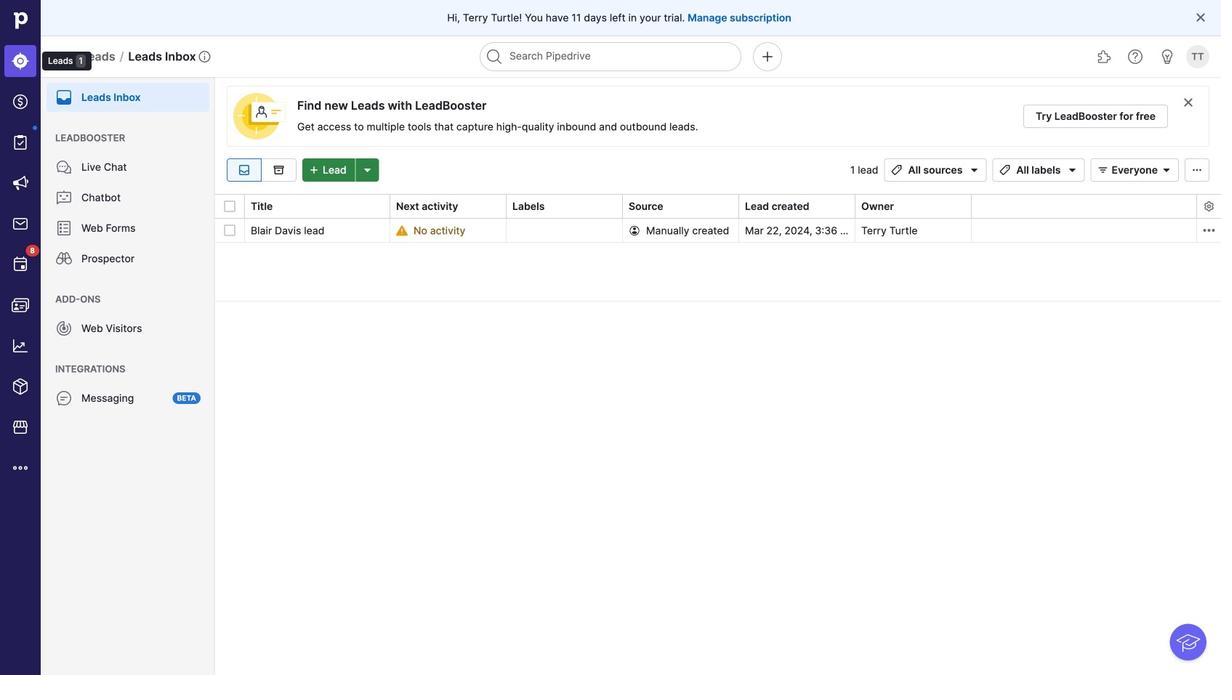 Task type: vqa. For each thing, say whether or not it's contained in the screenshot.
text box
no



Task type: describe. For each thing, give the bounding box(es) containing it.
3 color undefined image from the top
[[55, 320, 73, 337]]

info image
[[199, 51, 211, 63]]

leads image
[[12, 52, 29, 70]]

more image
[[12, 459, 29, 477]]

color warning image
[[396, 225, 408, 237]]

2 color undefined image from the top
[[55, 250, 73, 268]]

0 vertical spatial color secondary image
[[1204, 201, 1215, 212]]

knowledge center bot, also known as kc bot is an onboarding assistant that allows you to see the list of onboarding items in one place for quick and easy reference. this improves your in-app experience. image
[[1170, 624, 1207, 661]]

deals image
[[12, 93, 29, 111]]

1 color undefined image from the top
[[55, 89, 73, 106]]

add lead options image
[[359, 164, 376, 176]]



Task type: locate. For each thing, give the bounding box(es) containing it.
4 color undefined image from the top
[[55, 390, 73, 407]]

Search Pipedrive field
[[480, 42, 742, 71]]

quick help image
[[1127, 48, 1144, 65]]

add lead element
[[302, 158, 379, 182]]

grid
[[215, 193, 1221, 675]]

insights image
[[12, 337, 29, 355]]

contacts image
[[12, 297, 29, 314]]

color secondary image
[[1183, 97, 1194, 108]]

products image
[[12, 378, 29, 395]]

sales inbox image
[[12, 215, 29, 233]]

menu item
[[0, 41, 41, 81], [41, 77, 215, 112]]

row
[[215, 219, 1221, 243]]

marketplace image
[[12, 419, 29, 436]]

color primary image inside add lead 'element'
[[305, 164, 323, 176]]

color undefined image
[[12, 134, 29, 151], [55, 158, 73, 176], [55, 189, 73, 206], [55, 220, 73, 237], [12, 256, 29, 273]]

color primary image
[[305, 164, 323, 176], [888, 164, 905, 176], [966, 164, 983, 176], [1094, 164, 1112, 176], [224, 225, 236, 236], [629, 225, 640, 237]]

inbox image
[[236, 164, 253, 176]]

campaigns image
[[12, 174, 29, 192]]

quick add image
[[759, 48, 776, 65]]

sales assistant image
[[1159, 48, 1176, 65]]

color primary image
[[1195, 12, 1207, 23], [996, 164, 1014, 176], [1064, 164, 1081, 176], [1158, 164, 1176, 176], [1189, 164, 1206, 176], [224, 201, 236, 212]]

menu
[[0, 0, 92, 675], [41, 77, 215, 675]]

menu toggle image
[[55, 48, 73, 65]]

archive image
[[270, 164, 288, 176]]

color secondary image
[[1204, 201, 1215, 212], [1201, 222, 1218, 239]]

color undefined image
[[55, 89, 73, 106], [55, 250, 73, 268], [55, 320, 73, 337], [55, 390, 73, 407]]

1 vertical spatial color secondary image
[[1201, 222, 1218, 239]]

home image
[[9, 9, 31, 31]]



